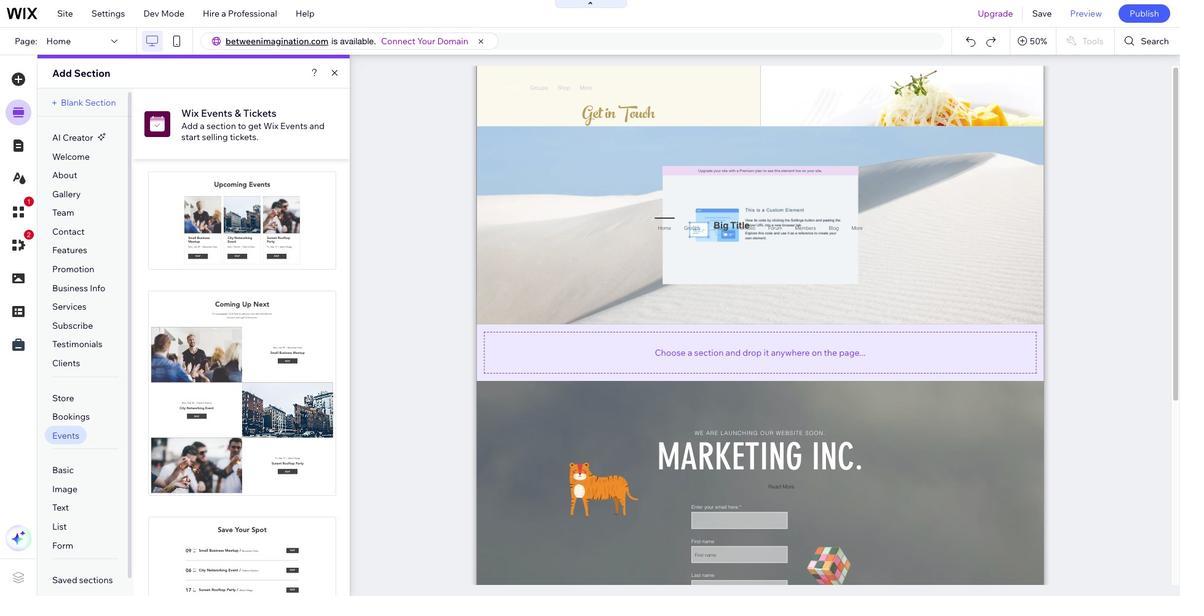 Task type: vqa. For each thing, say whether or not it's contained in the screenshot.
a
yes



Task type: locate. For each thing, give the bounding box(es) containing it.
saved
[[52, 575, 77, 586]]

& inside wix events & tickets add a section to get wix events and start selling tickets.
[[235, 107, 241, 119]]

side
[[241, 499, 256, 508], [268, 499, 283, 508]]

1 vertical spatial add wix events & tickets
[[192, 388, 293, 399]]

2 vertical spatial add wix events & tickets button
[[181, 550, 304, 568]]

1 horizontal spatial list
[[222, 499, 235, 508]]

1 side from the left
[[241, 499, 256, 508]]

to
[[238, 120, 246, 131]]

a for hire
[[222, 8, 226, 19]]

2 button
[[6, 230, 34, 258]]

0 horizontal spatial side
[[241, 499, 256, 508]]

1 vertical spatial a
[[200, 120, 205, 131]]

tickets.
[[230, 131, 259, 142]]

welcome
[[52, 151, 90, 162]]

1 vertical spatial add wix events & tickets button
[[181, 384, 304, 403]]

0 vertical spatial add wix events & tickets
[[192, 215, 293, 226]]

2 vertical spatial a
[[688, 347, 693, 358]]

1 vertical spatial list
[[52, 521, 67, 532]]

and
[[310, 120, 325, 131], [726, 347, 741, 358]]

2 horizontal spatial a
[[688, 347, 693, 358]]

0 vertical spatial a
[[222, 8, 226, 19]]

a right hire
[[222, 8, 226, 19]]

wix events & tickets add a section to get wix events and start selling tickets.
[[181, 107, 325, 142]]

settings
[[91, 8, 125, 19]]

0 vertical spatial section
[[207, 120, 236, 131]]

text
[[52, 503, 69, 514]]

section left to
[[207, 120, 236, 131]]

publish button
[[1119, 4, 1171, 23]]

events
[[201, 107, 232, 119], [280, 120, 308, 131], [227, 215, 255, 226], [227, 388, 255, 399], [52, 430, 79, 441], [227, 554, 255, 565]]

0 vertical spatial section
[[74, 67, 110, 79]]

blank section
[[61, 97, 116, 108]]

ai
[[52, 132, 61, 143]]

home
[[46, 36, 71, 47]]

side right -
[[241, 499, 256, 508]]

choose a section and drop it anywhere on the page...
[[655, 347, 866, 358]]

&
[[235, 107, 241, 119], [257, 215, 262, 226], [257, 388, 262, 399], [257, 554, 262, 565]]

2 vertical spatial add wix events & tickets
[[192, 554, 293, 565]]

1 add wix events & tickets button from the top
[[181, 211, 304, 230]]

section
[[207, 120, 236, 131], [694, 347, 724, 358]]

1 vertical spatial section
[[85, 97, 116, 108]]

1 horizontal spatial a
[[222, 8, 226, 19]]

section right choose
[[694, 347, 724, 358]]

the
[[824, 347, 838, 358]]

wix
[[181, 107, 199, 119], [264, 120, 279, 131], [211, 215, 225, 226], [211, 388, 225, 399], [211, 554, 225, 565]]

section
[[74, 67, 110, 79], [85, 97, 116, 108]]

gallery
[[52, 189, 81, 200]]

tickets
[[243, 107, 277, 119], [264, 215, 293, 226], [264, 388, 293, 399], [264, 554, 293, 565]]

0 vertical spatial list
[[222, 499, 235, 508]]

add section
[[52, 67, 110, 79]]

0 horizontal spatial and
[[310, 120, 325, 131]]

1 vertical spatial and
[[726, 347, 741, 358]]

1 horizontal spatial side
[[268, 499, 283, 508]]

a left to
[[200, 120, 205, 131]]

add wix events & tickets
[[192, 215, 293, 226], [192, 388, 293, 399], [192, 554, 293, 565]]

is
[[332, 36, 338, 46]]

list down text
[[52, 521, 67, 532]]

a right choose
[[688, 347, 693, 358]]

0 vertical spatial add wix events & tickets button
[[181, 211, 304, 230]]

list
[[222, 499, 235, 508], [52, 521, 67, 532]]

50%
[[1030, 36, 1048, 47]]

your
[[417, 36, 436, 47]]

mode
[[161, 8, 185, 19]]

dev mode
[[144, 8, 185, 19]]

section for blank section
[[85, 97, 116, 108]]

dev
[[144, 8, 159, 19]]

1 horizontal spatial section
[[694, 347, 724, 358]]

0 vertical spatial and
[[310, 120, 325, 131]]

add
[[52, 67, 72, 79], [181, 120, 198, 131], [192, 215, 209, 226], [192, 388, 209, 399], [192, 554, 209, 565]]

a
[[222, 8, 226, 19], [200, 120, 205, 131], [688, 347, 693, 358]]

2 add wix events & tickets from the top
[[192, 388, 293, 399]]

image
[[52, 484, 78, 495]]

bookings
[[52, 411, 90, 422]]

section up blank section
[[74, 67, 110, 79]]

testimonials
[[52, 339, 103, 350]]

subscribe
[[52, 320, 93, 331]]

professional
[[228, 8, 277, 19]]

add wix events & tickets button
[[181, 211, 304, 230], [181, 384, 304, 403], [181, 550, 304, 568]]

side right by
[[268, 499, 283, 508]]

0 horizontal spatial list
[[52, 521, 67, 532]]

event list - side by side
[[201, 499, 283, 508]]

section right blank
[[85, 97, 116, 108]]

and inside wix events & tickets add a section to get wix events and start selling tickets.
[[310, 120, 325, 131]]

list left -
[[222, 499, 235, 508]]

hire
[[203, 8, 220, 19]]

0 horizontal spatial section
[[207, 120, 236, 131]]

0 horizontal spatial a
[[200, 120, 205, 131]]

help
[[296, 8, 315, 19]]

3 add wix events & tickets from the top
[[192, 554, 293, 565]]

it
[[764, 347, 769, 358]]

1 vertical spatial section
[[694, 347, 724, 358]]



Task type: describe. For each thing, give the bounding box(es) containing it.
tools button
[[1057, 28, 1115, 55]]

blank
[[61, 97, 83, 108]]

site
[[57, 8, 73, 19]]

event
[[201, 499, 221, 508]]

2 side from the left
[[268, 499, 283, 508]]

search button
[[1116, 28, 1181, 55]]

section for add section
[[74, 67, 110, 79]]

search
[[1141, 36, 1169, 47]]

2 add wix events & tickets button from the top
[[181, 384, 304, 403]]

anywhere
[[771, 347, 810, 358]]

wix events & tickets image
[[144, 111, 170, 137]]

selling
[[202, 131, 228, 142]]

about
[[52, 170, 77, 181]]

section inside wix events & tickets add a section to get wix events and start selling tickets.
[[207, 120, 236, 131]]

on
[[812, 347, 822, 358]]

get
[[248, 120, 262, 131]]

choose
[[655, 347, 686, 358]]

a for choose
[[688, 347, 693, 358]]

features
[[52, 245, 87, 256]]

tickets inside wix events & tickets add a section to get wix events and start selling tickets.
[[243, 107, 277, 119]]

by
[[258, 499, 266, 508]]

saved sections
[[52, 575, 113, 586]]

3 add wix events & tickets button from the top
[[181, 550, 304, 568]]

betweenimagination.com
[[226, 36, 329, 47]]

page...
[[839, 347, 866, 358]]

sections
[[79, 575, 113, 586]]

1
[[27, 198, 31, 205]]

contact
[[52, 226, 85, 237]]

services
[[52, 301, 87, 312]]

preview
[[1071, 8, 1102, 19]]

ai creator
[[52, 132, 93, 143]]

business info
[[52, 283, 105, 294]]

start
[[181, 131, 200, 142]]

save
[[1033, 8, 1052, 19]]

connect
[[381, 36, 416, 47]]

info
[[90, 283, 105, 294]]

promotion
[[52, 264, 94, 275]]

drop
[[743, 347, 762, 358]]

1 horizontal spatial and
[[726, 347, 741, 358]]

domain
[[437, 36, 469, 47]]

hire a professional
[[203, 8, 277, 19]]

team
[[52, 207, 74, 218]]

50% button
[[1011, 28, 1056, 55]]

2
[[27, 231, 31, 239]]

save button
[[1023, 0, 1061, 27]]

1 button
[[6, 197, 34, 225]]

creator
[[63, 132, 93, 143]]

-
[[236, 499, 239, 508]]

add inside wix events & tickets add a section to get wix events and start selling tickets.
[[181, 120, 198, 131]]

preview button
[[1061, 0, 1112, 27]]

store
[[52, 393, 74, 404]]

clients
[[52, 358, 80, 369]]

tools
[[1083, 36, 1104, 47]]

a inside wix events & tickets add a section to get wix events and start selling tickets.
[[200, 120, 205, 131]]

form
[[52, 540, 73, 551]]

basic
[[52, 465, 74, 476]]

business
[[52, 283, 88, 294]]

available.
[[340, 36, 376, 46]]

1 add wix events & tickets from the top
[[192, 215, 293, 226]]

is available. connect your domain
[[332, 36, 469, 47]]

publish
[[1130, 8, 1160, 19]]

upgrade
[[978, 8, 1014, 19]]



